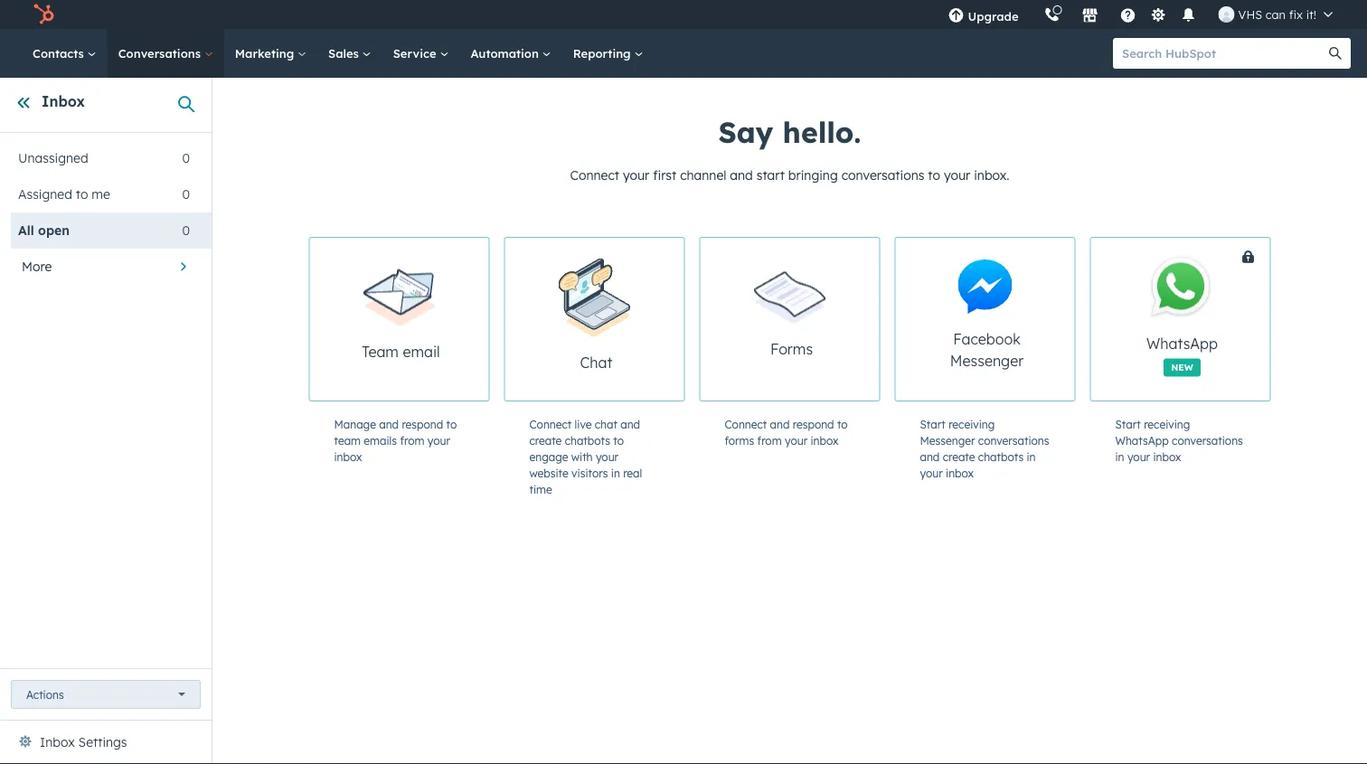 Task type: describe. For each thing, give the bounding box(es) containing it.
forms
[[770, 340, 813, 358]]

engage
[[529, 450, 568, 463]]

vhs
[[1239, 7, 1263, 22]]

connect for chat
[[529, 417, 572, 431]]

in inside start receiving whatsapp conversations in your inbox
[[1115, 450, 1125, 463]]

inbox.
[[974, 167, 1010, 183]]

new
[[1171, 362, 1194, 373]]

menu containing vhs can fix it!
[[935, 0, 1346, 29]]

your inside connect live chat and create chatbots to engage with your website visitors in real time
[[596, 450, 619, 463]]

marketing
[[235, 46, 298, 61]]

it!
[[1306, 7, 1317, 22]]

inbox settings
[[40, 734, 127, 750]]

receiving for messenger
[[949, 417, 995, 431]]

conversations for start receiving whatsapp conversations in your inbox
[[1172, 434, 1243, 447]]

in inside "start receiving messenger conversations and create chatbots in your inbox"
[[1027, 450, 1036, 463]]

team
[[334, 434, 361, 447]]

Team email checkbox
[[309, 237, 490, 402]]

0 for to
[[182, 186, 190, 202]]

open
[[38, 222, 70, 238]]

start for start receiving whatsapp conversations in your inbox
[[1115, 417, 1141, 431]]

bringing
[[788, 167, 838, 183]]

settings
[[78, 734, 127, 750]]

with
[[571, 450, 593, 463]]

0 vertical spatial whatsapp
[[1147, 334, 1218, 352]]

actions button
[[11, 680, 201, 709]]

and inside connect live chat and create chatbots to engage with your website visitors in real time
[[621, 417, 640, 431]]

assigned to me
[[18, 186, 110, 202]]

notifications button
[[1173, 0, 1204, 29]]

to inside "manage and respond to team emails from your inbox"
[[446, 417, 457, 431]]

help image
[[1120, 8, 1136, 24]]

from inside "manage and respond to team emails from your inbox"
[[400, 434, 424, 447]]

marketing link
[[224, 29, 317, 78]]

start
[[757, 167, 785, 183]]

say
[[718, 114, 773, 150]]

channel
[[680, 167, 727, 183]]

service
[[393, 46, 440, 61]]

whatsapp new
[[1147, 334, 1218, 373]]

conversations link
[[107, 29, 224, 78]]

and inside "manage and respond to team emails from your inbox"
[[379, 417, 399, 431]]

chat
[[580, 353, 613, 371]]

in inside connect live chat and create chatbots to engage with your website visitors in real time
[[611, 466, 620, 480]]

Forms checkbox
[[699, 237, 880, 402]]

Chat checkbox
[[504, 237, 685, 402]]

chatbots inside connect live chat and create chatbots to engage with your website visitors in real time
[[565, 434, 610, 447]]

vhs can fix it!
[[1239, 7, 1317, 22]]

upgrade image
[[948, 8, 964, 24]]

contacts
[[33, 46, 87, 61]]

connect live chat and create chatbots to engage with your website visitors in real time
[[529, 417, 642, 496]]

automation link
[[460, 29, 562, 78]]

team
[[362, 342, 399, 360]]

unassigned
[[18, 150, 88, 166]]

start receiving messenger conversations and create chatbots in your inbox
[[920, 417, 1049, 480]]

reporting
[[573, 46, 634, 61]]

say hello.
[[718, 114, 861, 150]]

vhs can fix it! button
[[1208, 0, 1344, 29]]

team email
[[362, 342, 440, 360]]

inbox inside "start receiving messenger conversations and create chatbots in your inbox"
[[946, 466, 974, 480]]

more
[[22, 259, 52, 274]]

automation
[[471, 46, 542, 61]]

connect for forms
[[725, 417, 767, 431]]

search image
[[1329, 47, 1342, 60]]

sales
[[328, 46, 362, 61]]

time
[[529, 482, 552, 496]]

settings link
[[1147, 5, 1170, 24]]

all open
[[18, 222, 70, 238]]

calling icon image
[[1044, 7, 1060, 23]]

and inside connect and respond to forms from your inbox
[[770, 417, 790, 431]]

0 for open
[[182, 222, 190, 238]]

none checkbox containing whatsapp
[[1090, 237, 1338, 402]]



Task type: locate. For each thing, give the bounding box(es) containing it.
visitors
[[572, 466, 608, 480]]

inbox inside start receiving whatsapp conversations in your inbox
[[1153, 450, 1181, 463]]

start for start receiving messenger conversations and create chatbots in your inbox
[[920, 417, 946, 431]]

help button
[[1113, 0, 1144, 29]]

respond for forms
[[793, 417, 834, 431]]

2 start from the left
[[1115, 417, 1141, 431]]

inbox for inbox
[[42, 92, 85, 110]]

and
[[730, 167, 753, 183], [379, 417, 399, 431], [621, 417, 640, 431], [770, 417, 790, 431], [920, 450, 940, 463]]

respond inside "manage and respond to team emails from your inbox"
[[402, 417, 443, 431]]

0 vertical spatial 0
[[182, 150, 190, 166]]

0
[[182, 150, 190, 166], [182, 186, 190, 202], [182, 222, 190, 238]]

your inside connect and respond to forms from your inbox
[[785, 434, 808, 447]]

0 horizontal spatial respond
[[402, 417, 443, 431]]

chatbots
[[565, 434, 610, 447], [978, 450, 1024, 463]]

your inside "start receiving messenger conversations and create chatbots in your inbox"
[[920, 466, 943, 480]]

forms
[[725, 434, 754, 447]]

connect inside connect and respond to forms from your inbox
[[725, 417, 767, 431]]

search button
[[1320, 38, 1351, 69]]

conversations for start receiving messenger conversations and create chatbots in your inbox
[[978, 434, 1049, 447]]

None checkbox
[[1090, 237, 1338, 402]]

menu
[[935, 0, 1346, 29]]

1 horizontal spatial from
[[757, 434, 782, 447]]

can
[[1266, 7, 1286, 22]]

1 vertical spatial inbox
[[40, 734, 75, 750]]

conversations
[[842, 167, 925, 183], [978, 434, 1049, 447], [1172, 434, 1243, 447]]

contacts link
[[22, 29, 107, 78]]

connect and respond to forms from your inbox
[[725, 417, 848, 447]]

start receiving whatsapp conversations in your inbox
[[1115, 417, 1243, 463]]

1 horizontal spatial chatbots
[[978, 450, 1024, 463]]

inbox
[[42, 92, 85, 110], [40, 734, 75, 750]]

terry turtle image
[[1219, 6, 1235, 23]]

1 vertical spatial whatsapp
[[1115, 434, 1169, 447]]

facebook messenger
[[950, 330, 1024, 370]]

1 respond from the left
[[402, 417, 443, 431]]

whatsapp inside start receiving whatsapp conversations in your inbox
[[1115, 434, 1169, 447]]

inbox for inbox settings
[[40, 734, 75, 750]]

inbox down contacts link
[[42, 92, 85, 110]]

receiving for whatsapp
[[1144, 417, 1190, 431]]

emails
[[364, 434, 397, 447]]

1 receiving from the left
[[949, 417, 995, 431]]

messenger inside "start receiving messenger conversations and create chatbots in your inbox"
[[920, 434, 975, 447]]

facebook
[[953, 330, 1021, 348]]

to inside connect live chat and create chatbots to engage with your website visitors in real time
[[613, 434, 624, 447]]

and inside "start receiving messenger conversations and create chatbots in your inbox"
[[920, 450, 940, 463]]

0 horizontal spatial conversations
[[842, 167, 925, 183]]

1 horizontal spatial conversations
[[978, 434, 1049, 447]]

0 vertical spatial inbox
[[42, 92, 85, 110]]

Facebook Messenger checkbox
[[895, 237, 1076, 402]]

0 horizontal spatial in
[[611, 466, 620, 480]]

receiving down new
[[1144, 417, 1190, 431]]

conversations
[[118, 46, 204, 61]]

first
[[653, 167, 677, 183]]

your inside start receiving whatsapp conversations in your inbox
[[1128, 450, 1150, 463]]

manage and respond to team emails from your inbox
[[334, 417, 457, 463]]

connect your first channel and start bringing conversations to your inbox.
[[570, 167, 1010, 183]]

conversations inside "start receiving messenger conversations and create chatbots in your inbox"
[[978, 434, 1049, 447]]

0 vertical spatial chatbots
[[565, 434, 610, 447]]

0 horizontal spatial receiving
[[949, 417, 995, 431]]

hello.
[[783, 114, 861, 150]]

receiving down the 'facebook messenger'
[[949, 417, 995, 431]]

0 horizontal spatial from
[[400, 434, 424, 447]]

1 start from the left
[[920, 417, 946, 431]]

marketplaces button
[[1071, 0, 1109, 29]]

receiving inside start receiving whatsapp conversations in your inbox
[[1144, 417, 1190, 431]]

connect up engage
[[529, 417, 572, 431]]

2 0 from the top
[[182, 186, 190, 202]]

0 horizontal spatial create
[[529, 434, 562, 447]]

1 horizontal spatial receiving
[[1144, 417, 1190, 431]]

inbox left settings
[[40, 734, 75, 750]]

manage
[[334, 417, 376, 431]]

1 horizontal spatial create
[[943, 450, 975, 463]]

connect inside connect live chat and create chatbots to engage with your website visitors in real time
[[529, 417, 572, 431]]

hubspot link
[[22, 4, 68, 25]]

reporting link
[[562, 29, 654, 78]]

messenger
[[950, 352, 1024, 370], [920, 434, 975, 447]]

your
[[623, 167, 650, 183], [944, 167, 971, 183], [427, 434, 450, 447], [785, 434, 808, 447], [596, 450, 619, 463], [1128, 450, 1150, 463], [920, 466, 943, 480]]

0 horizontal spatial start
[[920, 417, 946, 431]]

calling icon button
[[1037, 2, 1068, 26]]

connect left first on the top of page
[[570, 167, 619, 183]]

connect up forms
[[725, 417, 767, 431]]

upgrade
[[968, 9, 1019, 24]]

0 vertical spatial messenger
[[950, 352, 1024, 370]]

live
[[575, 417, 592, 431]]

website
[[529, 466, 569, 480]]

from
[[400, 434, 424, 447], [757, 434, 782, 447]]

1 horizontal spatial start
[[1115, 417, 1141, 431]]

from right forms
[[757, 434, 782, 447]]

from right the emails
[[400, 434, 424, 447]]

messenger inside facebook messenger option
[[950, 352, 1024, 370]]

2 vertical spatial 0
[[182, 222, 190, 238]]

1 from from the left
[[400, 434, 424, 447]]

me
[[92, 186, 110, 202]]

in
[[1027, 450, 1036, 463], [1115, 450, 1125, 463], [611, 466, 620, 480]]

1 vertical spatial messenger
[[920, 434, 975, 447]]

1 vertical spatial chatbots
[[978, 450, 1024, 463]]

notifications image
[[1181, 8, 1197, 24]]

2 receiving from the left
[[1144, 417, 1190, 431]]

0 horizontal spatial chatbots
[[565, 434, 610, 447]]

1 horizontal spatial respond
[[793, 417, 834, 431]]

connect
[[570, 167, 619, 183], [529, 417, 572, 431], [725, 417, 767, 431]]

chat
[[595, 417, 618, 431]]

marketplaces image
[[1082, 8, 1098, 24]]

hubspot image
[[33, 4, 54, 25]]

Search HubSpot search field
[[1113, 38, 1335, 69]]

email
[[403, 342, 440, 360]]

create
[[529, 434, 562, 447], [943, 450, 975, 463]]

chatbots inside "start receiving messenger conversations and create chatbots in your inbox"
[[978, 450, 1024, 463]]

respond for team email
[[402, 417, 443, 431]]

whatsapp
[[1147, 334, 1218, 352], [1115, 434, 1169, 447]]

receiving
[[949, 417, 995, 431], [1144, 417, 1190, 431]]

real
[[623, 466, 642, 480]]

start
[[920, 417, 946, 431], [1115, 417, 1141, 431]]

inbox
[[811, 434, 839, 447], [334, 450, 362, 463], [1153, 450, 1181, 463], [946, 466, 974, 480]]

inbox inside connect and respond to forms from your inbox
[[811, 434, 839, 447]]

2 respond from the left
[[793, 417, 834, 431]]

start inside "start receiving messenger conversations and create chatbots in your inbox"
[[920, 417, 946, 431]]

respond
[[402, 417, 443, 431], [793, 417, 834, 431]]

sales link
[[317, 29, 382, 78]]

menu item
[[1031, 0, 1035, 29]]

1 vertical spatial 0
[[182, 186, 190, 202]]

all
[[18, 222, 34, 238]]

from inside connect and respond to forms from your inbox
[[757, 434, 782, 447]]

to inside connect and respond to forms from your inbox
[[837, 417, 848, 431]]

respond down forms
[[793, 417, 834, 431]]

respond inside connect and respond to forms from your inbox
[[793, 417, 834, 431]]

receiving inside "start receiving messenger conversations and create chatbots in your inbox"
[[949, 417, 995, 431]]

create inside "start receiving messenger conversations and create chatbots in your inbox"
[[943, 450, 975, 463]]

your inside "manage and respond to team emails from your inbox"
[[427, 434, 450, 447]]

assigned
[[18, 186, 72, 202]]

2 horizontal spatial conversations
[[1172, 434, 1243, 447]]

inbox settings link
[[40, 732, 127, 753]]

settings image
[[1150, 8, 1167, 24]]

service link
[[382, 29, 460, 78]]

1 horizontal spatial in
[[1027, 450, 1036, 463]]

fix
[[1289, 7, 1303, 22]]

3 0 from the top
[[182, 222, 190, 238]]

conversations inside start receiving whatsapp conversations in your inbox
[[1172, 434, 1243, 447]]

inbox inside "manage and respond to team emails from your inbox"
[[334, 450, 362, 463]]

to
[[928, 167, 940, 183], [76, 186, 88, 202], [446, 417, 457, 431], [837, 417, 848, 431], [613, 434, 624, 447]]

2 horizontal spatial in
[[1115, 450, 1125, 463]]

create inside connect live chat and create chatbots to engage with your website visitors in real time
[[529, 434, 562, 447]]

1 vertical spatial create
[[943, 450, 975, 463]]

respond right 'manage'
[[402, 417, 443, 431]]

2 from from the left
[[757, 434, 782, 447]]

actions
[[26, 688, 64, 701]]

1 0 from the top
[[182, 150, 190, 166]]

start inside start receiving whatsapp conversations in your inbox
[[1115, 417, 1141, 431]]

0 vertical spatial create
[[529, 434, 562, 447]]



Task type: vqa. For each thing, say whether or not it's contained in the screenshot.
Marketplaces popup button
yes



